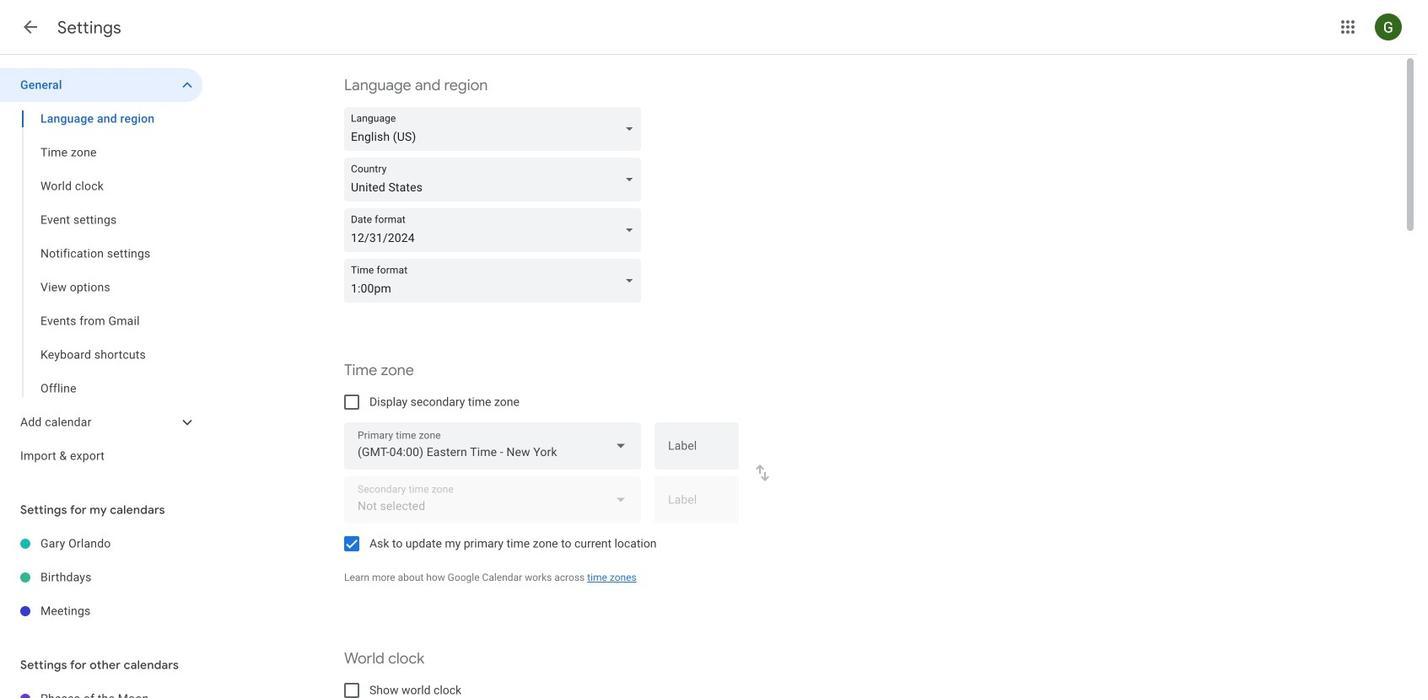 Task type: describe. For each thing, give the bounding box(es) containing it.
gary orlando tree item
[[0, 527, 202, 561]]

meetings tree item
[[0, 595, 202, 629]]

Label for primary time zone. text field
[[668, 441, 726, 464]]

swap time zones image
[[753, 463, 773, 483]]

2 tree from the top
[[0, 527, 202, 629]]

Label for secondary time zone. text field
[[668, 495, 726, 518]]



Task type: vqa. For each thing, say whether or not it's contained in the screenshot.
field
yes



Task type: locate. For each thing, give the bounding box(es) containing it.
1 tree from the top
[[0, 68, 202, 473]]

go back image
[[20, 17, 40, 37]]

tree
[[0, 68, 202, 473], [0, 527, 202, 629]]

birthdays tree item
[[0, 561, 202, 595]]

heading
[[57, 17, 121, 38]]

phases of the moon tree item
[[0, 682, 202, 699]]

0 vertical spatial tree
[[0, 68, 202, 473]]

1 vertical spatial tree
[[0, 527, 202, 629]]

None field
[[344, 107, 648, 151], [344, 158, 648, 202], [344, 208, 648, 252], [344, 259, 648, 303], [344, 423, 641, 470], [344, 107, 648, 151], [344, 158, 648, 202], [344, 208, 648, 252], [344, 259, 648, 303], [344, 423, 641, 470]]

group
[[0, 102, 202, 406]]

general tree item
[[0, 68, 202, 102]]



